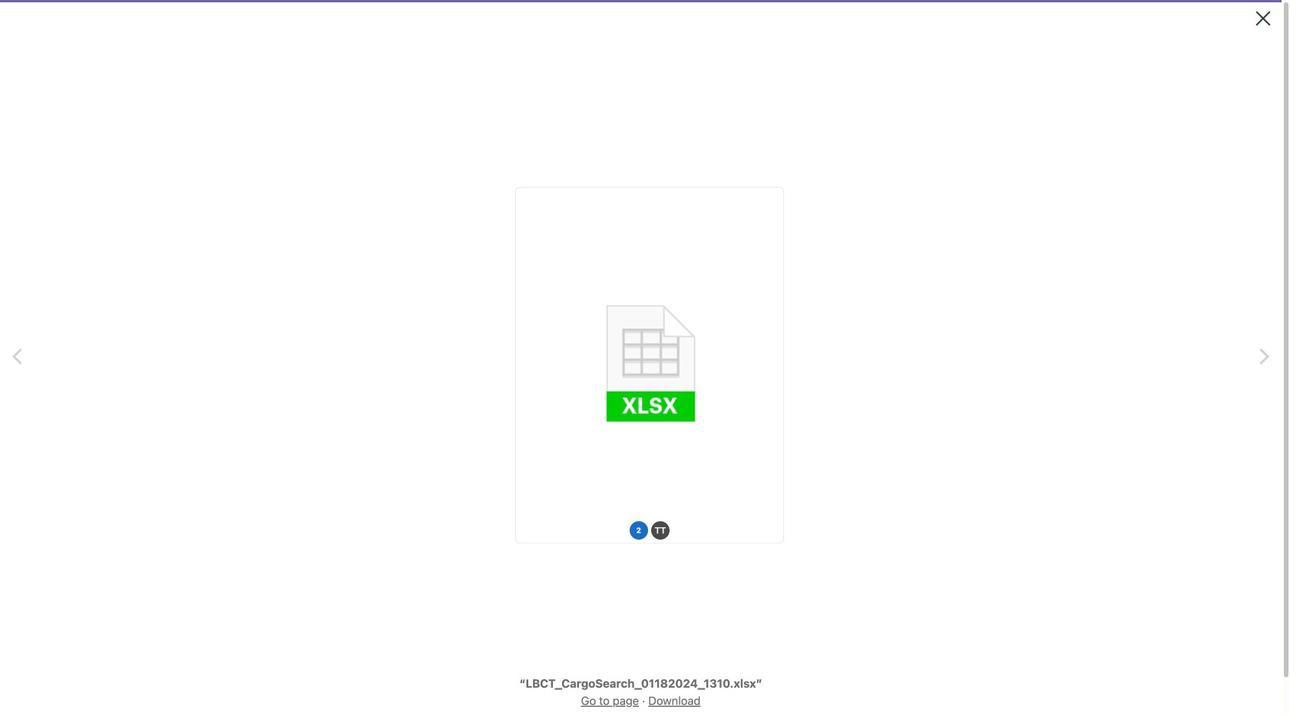 Task type: locate. For each thing, give the bounding box(es) containing it.
1 horizontal spatial terry turtle image
[[1253, 4, 1276, 27]]

terry turtle image
[[651, 522, 669, 540]]

main element
[[0, 0, 1282, 30]]

breadcrumb element
[[254, 40, 1028, 73]]

0 horizontal spatial terry turtle image
[[651, 522, 669, 540]]

switch accounts image
[[6, 4, 104, 28]]

terry turtle image
[[1253, 4, 1276, 27], [651, 522, 669, 540]]



Task type: describe. For each thing, give the bounding box(es) containing it.
1 vertical spatial terry turtle image
[[651, 522, 669, 540]]

keyboard shortcut: ⌘ + / image
[[840, 8, 855, 23]]

0 vertical spatial terry turtle image
[[1253, 4, 1276, 27]]



Task type: vqa. For each thing, say whether or not it's contained in the screenshot.
need
no



